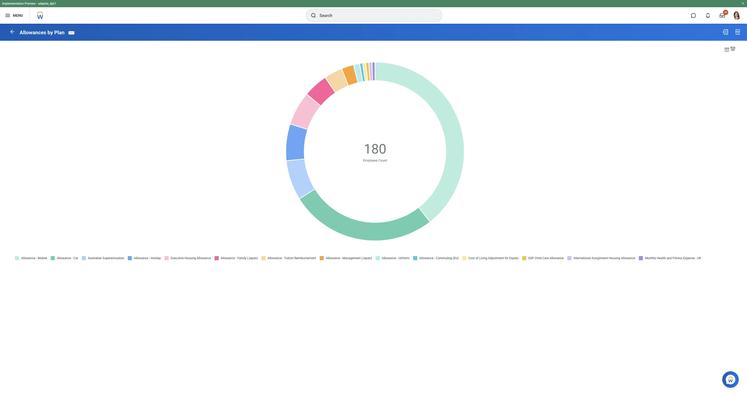 Task type: locate. For each thing, give the bounding box(es) containing it.
by
[[48, 29, 53, 35]]

inbox large image
[[721, 13, 726, 18]]

employee
[[363, 159, 378, 162]]

close environment banner image
[[742, 2, 745, 5]]

justify image
[[5, 12, 11, 19]]

180 employee count
[[363, 141, 388, 162]]

menu banner
[[0, 0, 748, 24]]

implementation
[[2, 2, 24, 5]]

menu
[[13, 13, 23, 17]]

configure and view chart data image down export to excel image
[[725, 47, 731, 52]]

configure and view chart data image
[[731, 46, 737, 52], [725, 47, 731, 52]]

export to excel image
[[723, 29, 729, 35]]

previous page image
[[9, 29, 15, 35]]

180 button
[[364, 140, 388, 158]]

profile logan mcneil image
[[733, 11, 742, 21]]

implementation preview -   adeptai_dpt1
[[2, 2, 56, 5]]

notifications large image
[[706, 13, 711, 18]]

adeptai_dpt1
[[38, 2, 56, 5]]



Task type: vqa. For each thing, say whether or not it's contained in the screenshot.
180 Main Content
yes



Task type: describe. For each thing, give the bounding box(es) containing it.
search image
[[311, 12, 317, 19]]

180 main content
[[0, 24, 748, 269]]

view printable version (pdf) image
[[735, 29, 742, 35]]

30
[[725, 11, 728, 14]]

plan
[[54, 29, 65, 35]]

menu button
[[0, 7, 30, 24]]

configure and view chart data image down view printable version (pdf) image
[[731, 46, 737, 52]]

Search Workday  search field
[[320, 10, 432, 21]]

allowances by plan link
[[20, 29, 65, 35]]

allowances by plan
[[20, 29, 65, 35]]

30 button
[[717, 10, 729, 21]]

180
[[364, 141, 387, 157]]

allowances
[[20, 29, 46, 35]]

preview
[[25, 2, 36, 5]]

-
[[36, 2, 37, 5]]

count
[[379, 159, 388, 162]]



